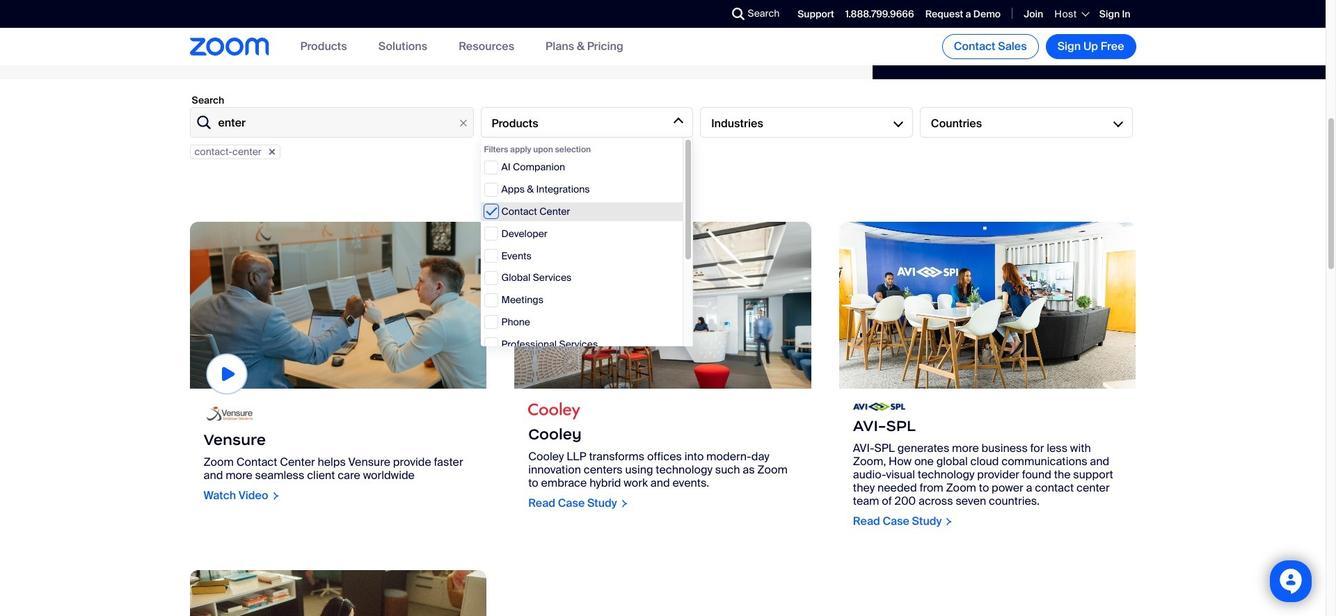 Task type: vqa. For each thing, say whether or not it's contained in the screenshot.
bottom avi spl image
yes



Task type: locate. For each thing, give the bounding box(es) containing it.
None search field
[[681, 3, 735, 25]]

search image
[[732, 8, 744, 20], [732, 8, 744, 20]]

clear search image
[[455, 116, 471, 131]]

0 vertical spatial avi spl image
[[839, 222, 1136, 389]]

avi spl image
[[839, 222, 1136, 389], [853, 403, 905, 412]]

acosta image
[[204, 403, 256, 425]]

1 vertical spatial avi spl image
[[853, 403, 905, 412]]

None text field
[[190, 107, 474, 138]]



Task type: describe. For each thing, give the bounding box(es) containing it.
cooley employees image
[[514, 222, 811, 389]]

vensure image
[[190, 222, 487, 389]]

zoom logo image
[[190, 38, 269, 56]]

cooley image
[[528, 403, 580, 420]]



